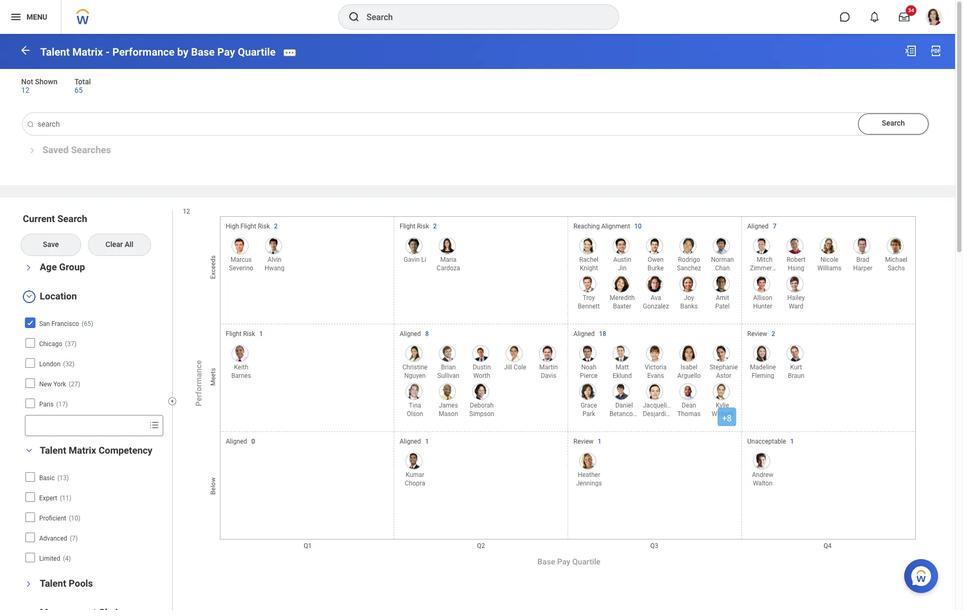 Task type: vqa. For each thing, say whether or not it's contained in the screenshot.
team adam carlton element
no



Task type: locate. For each thing, give the bounding box(es) containing it.
1 vertical spatial performance
[[194, 360, 204, 406]]

age group button
[[40, 261, 85, 272]]

0 vertical spatial search
[[882, 119, 905, 128]]

0 horizontal spatial pay
[[217, 45, 235, 58]]

notifications large image
[[870, 12, 880, 22]]

0 vertical spatial chevron down image
[[23, 292, 36, 300]]

amit patel
[[716, 294, 730, 310]]

demo_m278.png image
[[232, 237, 249, 254]]

10
[[635, 222, 642, 230]]

2 vertical spatial talent
[[40, 578, 66, 589]]

flight for flight risk 1
[[226, 330, 242, 338]]

noah
[[582, 364, 597, 371]]

performance left 'meets' in the bottom of the page
[[194, 360, 204, 406]]

search
[[882, 119, 905, 128], [57, 213, 87, 225]]

brian sullivan
[[438, 364, 460, 379]]

matrix down search "field"
[[69, 445, 96, 456]]

demo_f070.png image
[[439, 237, 456, 254]]

aligned left 7
[[748, 222, 769, 230]]

grace park element
[[574, 399, 602, 418]]

ava gonzalez element
[[641, 291, 669, 310]]

risk for flight risk 1
[[243, 330, 255, 338]]

keith
[[234, 364, 248, 371]]

demo_f097.png image
[[713, 383, 730, 400]]

demo_m249.png image
[[646, 237, 663, 254]]

norman chan
[[711, 256, 734, 272]]

talent up basic
[[40, 445, 66, 456]]

0 horizontal spatial quartile
[[238, 45, 276, 58]]

1 vertical spatial chevron down image
[[23, 447, 36, 454]]

review
[[748, 330, 768, 338], [574, 438, 594, 445]]

2 button for high flight risk 2
[[274, 222, 279, 230]]

by
[[177, 45, 189, 58]]

rachel knight
[[580, 256, 599, 272]]

noah pierce element
[[574, 361, 602, 379]]

aligned left 18
[[574, 330, 595, 338]]

0 horizontal spatial 2 button
[[274, 222, 279, 230]]

demo_m118.png image
[[787, 237, 804, 254]]

0 vertical spatial pay
[[217, 45, 235, 58]]

demo_m200.png image
[[713, 276, 730, 292]]

allison hunter
[[753, 294, 773, 310]]

0 horizontal spatial base
[[191, 45, 215, 58]]

review up demo_f048.png icon
[[748, 330, 768, 338]]

jacqueline desjardins
[[643, 402, 674, 418]]

previous page image
[[19, 44, 32, 57]]

0 horizontal spatial search
[[57, 213, 87, 225]]

sachs
[[888, 264, 905, 272]]

paris
[[39, 401, 54, 408]]

matrix for -
[[72, 45, 103, 58]]

jennings
[[576, 480, 602, 487]]

8 button
[[425, 330, 431, 338]]

flight up demo_m029.png image
[[400, 222, 416, 230]]

simpson
[[470, 410, 494, 418]]

risk up demo_m143.png "icon"
[[243, 330, 255, 338]]

flight up demo_m143.png "icon"
[[226, 330, 242, 338]]

1 vertical spatial talent
[[40, 445, 66, 456]]

2
[[274, 222, 278, 230], [433, 222, 437, 230], [772, 330, 776, 338]]

0 vertical spatial quartile
[[238, 45, 276, 58]]

aligned 7
[[748, 222, 777, 230]]

talent
[[40, 45, 70, 58], [40, 445, 66, 456], [40, 578, 66, 589]]

0 vertical spatial base
[[191, 45, 215, 58]]

demo_f181.png image
[[613, 276, 630, 292]]

talent matrix competency button
[[40, 445, 153, 456]]

brad harper element
[[848, 253, 876, 272]]

brian
[[441, 364, 456, 371]]

joy banks
[[681, 294, 698, 310]]

matrix inside group
[[69, 445, 96, 456]]

rachel knight element
[[574, 253, 602, 272]]

ava gonzalez
[[643, 294, 669, 310]]

1 horizontal spatial risk
[[258, 222, 270, 230]]

madeline
[[750, 364, 776, 371]]

alvin hwang
[[265, 256, 285, 272]]

jill cole
[[504, 364, 527, 371]]

talent for talent matrix competency
[[40, 445, 66, 456]]

performance right - at the top of the page
[[112, 45, 175, 58]]

1 horizontal spatial performance
[[194, 360, 204, 406]]

fleming
[[752, 372, 775, 379]]

aligned left 0
[[226, 438, 247, 445]]

demo_f073.png image
[[820, 237, 837, 254]]

view printable version (pdf) image
[[930, 45, 943, 57]]

1 horizontal spatial 12
[[183, 208, 190, 216]]

2 horizontal spatial risk
[[417, 222, 429, 230]]

1 vertical spatial search
[[57, 213, 87, 225]]

christine nguyen element
[[400, 361, 428, 379]]

risk up demo_m029.png image
[[417, 222, 429, 230]]

demo_m042.png image
[[754, 237, 770, 254]]

demo_m100.png image
[[439, 383, 456, 400]]

chevron down image for location
[[23, 292, 36, 300]]

age group
[[40, 261, 85, 272]]

andrew walton element
[[748, 469, 776, 487]]

tina olson element
[[400, 399, 428, 418]]

nguyen
[[404, 372, 426, 379]]

1 horizontal spatial review
[[748, 330, 768, 338]]

martin davis element
[[533, 361, 562, 379]]

review 1
[[574, 438, 602, 445]]

0 horizontal spatial review
[[574, 438, 594, 445]]

0 horizontal spatial risk
[[243, 330, 255, 338]]

demo_m054.png image
[[613, 383, 630, 400]]

1 horizontal spatial search
[[882, 119, 905, 128]]

daniel betancourt (on leave)
[[610, 402, 641, 435]]

chevron down image inside talent matrix competency group
[[23, 447, 36, 454]]

sanchez
[[677, 264, 701, 272]]

65 button
[[74, 85, 84, 95]]

2 horizontal spatial 2 button
[[772, 330, 777, 338]]

0 vertical spatial matrix
[[72, 45, 103, 58]]

gonzalez
[[643, 303, 669, 310]]

0 vertical spatial chevron down image
[[25, 261, 32, 274]]

search image
[[27, 121, 35, 129]]

total 65
[[74, 77, 91, 94]]

chicago
[[39, 340, 62, 348]]

matrix left - at the top of the page
[[72, 45, 103, 58]]

mitch zimmermann
[[750, 256, 788, 272]]

chevron down image up check small image on the bottom of the page
[[23, 292, 36, 300]]

jill
[[504, 364, 512, 371]]

amit patel element
[[707, 291, 735, 310]]

banks
[[681, 303, 698, 310]]

leave)
[[615, 427, 634, 435]]

demo_m003.png image
[[680, 237, 697, 254]]

0 horizontal spatial performance
[[112, 45, 175, 58]]

0 button
[[251, 437, 257, 446]]

chevron down image
[[25, 261, 32, 274], [23, 447, 36, 454]]

(37)
[[65, 340, 77, 348]]

matt eklund element
[[607, 361, 635, 379]]

1 vertical spatial 12
[[183, 208, 190, 216]]

filter search field
[[21, 213, 174, 610]]

1 vertical spatial chevron down image
[[25, 578, 32, 591]]

q2
[[477, 542, 485, 550]]

prompts image
[[148, 419, 161, 431]]

chevron down image left talent pools button
[[25, 578, 32, 591]]

1 for unacceptable
[[791, 438, 794, 445]]

1 for aligned
[[425, 438, 429, 445]]

0 horizontal spatial 12
[[21, 86, 30, 94]]

hailey
[[788, 294, 805, 301]]

talent matrix - performance by base pay quartile
[[40, 45, 276, 58]]

pools
[[69, 578, 93, 589]]

new york
[[39, 381, 66, 388]]

current search
[[23, 213, 87, 225]]

braun
[[788, 372, 805, 379]]

age
[[40, 261, 57, 272]]

basic
[[39, 474, 55, 482]]

-
[[106, 45, 110, 58]]

1 vertical spatial pay
[[557, 557, 571, 567]]

0 vertical spatial performance
[[112, 45, 175, 58]]

1 vertical spatial quartile
[[573, 557, 601, 567]]

demo_m005.png image
[[887, 237, 904, 254]]

aligned left 8
[[400, 330, 421, 338]]

brad harper
[[854, 256, 873, 272]]

below
[[209, 477, 217, 495]]

search inside button
[[882, 119, 905, 128]]

chevron down image
[[23, 292, 36, 300], [25, 578, 32, 591]]

kumar
[[406, 471, 425, 479]]

demo_m079.png image
[[265, 237, 282, 254]]

Search Workday  search field
[[367, 5, 597, 29]]

12
[[21, 86, 30, 94], [183, 208, 190, 216]]

1 horizontal spatial 2 button
[[433, 222, 439, 230]]

dean
[[682, 402, 697, 409]]

christine nguyen
[[403, 364, 428, 379]]

jill cole element
[[502, 361, 527, 379]]

hailey ward element
[[781, 291, 809, 310]]

1 horizontal spatial base
[[538, 557, 555, 567]]

talent right previous page icon
[[40, 45, 70, 58]]

matrix
[[72, 45, 103, 58], [69, 445, 96, 456]]

Search field
[[25, 416, 145, 435]]

0 vertical spatial review
[[748, 330, 768, 338]]

demo_f080.png image
[[646, 345, 663, 362]]

1 vertical spatial review
[[574, 438, 594, 445]]

aligned up demo_m027.png image
[[400, 438, 421, 445]]

demo_f109.png image
[[406, 383, 423, 400]]

alvin hwang element
[[259, 253, 287, 272]]

demo_m027.png image
[[406, 453, 423, 470]]

(4)
[[63, 555, 71, 562]]

arguello
[[678, 372, 701, 379]]

isabel arguello element
[[674, 361, 702, 379]]

andrew
[[752, 471, 774, 479]]

new
[[39, 381, 52, 388]]

+8
[[722, 413, 732, 423]]

williams
[[818, 264, 842, 272]]

jacqueline desjardins element
[[641, 399, 674, 418]]

review up demo_f031.png icon in the bottom right of the page
[[574, 438, 594, 445]]

heather jennings
[[576, 471, 602, 487]]

risk up demo_m079.png image
[[258, 222, 270, 230]]

demo_f064.png image
[[680, 345, 697, 362]]

madeline fleming element
[[748, 361, 776, 379]]

flight risk 2
[[400, 222, 437, 230]]

demo_m018.png image
[[854, 237, 871, 254]]

demo_f238.png image
[[754, 276, 770, 292]]

0 vertical spatial talent
[[40, 45, 70, 58]]

rodrigo sanchez element
[[674, 253, 702, 272]]

0 vertical spatial 12
[[21, 86, 30, 94]]

location group
[[21, 290, 167, 436]]

talent pools button
[[40, 578, 93, 589]]

chevron down image for age group
[[25, 261, 32, 274]]

york
[[53, 381, 66, 388]]

hwang
[[265, 264, 285, 272]]

desjardins
[[643, 410, 673, 418]]

demo_m127.png image
[[439, 345, 456, 362]]

norman
[[711, 256, 734, 263]]

2 button
[[274, 222, 279, 230], [433, 222, 439, 230], [772, 330, 777, 338]]

demo_m255.png image
[[613, 237, 630, 254]]

clear all button
[[89, 234, 150, 255]]

talent inside group
[[40, 445, 66, 456]]

joybanks.png image
[[680, 276, 697, 292]]

patel
[[716, 303, 730, 310]]

not shown 12
[[21, 77, 58, 94]]

clear
[[106, 240, 123, 248]]

li
[[421, 256, 426, 263]]

1 vertical spatial matrix
[[69, 445, 96, 456]]

robert hsing element
[[781, 253, 809, 272]]

gavin li element
[[401, 253, 426, 271]]

location tree
[[24, 314, 163, 436]]

san francisco
[[39, 320, 79, 327]]

talent down limited
[[40, 578, 66, 589]]



Task type: describe. For each thing, give the bounding box(es) containing it.
nicole
[[821, 256, 839, 263]]

ava
[[651, 294, 662, 301]]

(10)
[[69, 515, 80, 522]]

talent for talent matrix - performance by base pay quartile
[[40, 45, 70, 58]]

chopra
[[405, 480, 425, 487]]

menu
[[27, 13, 47, 21]]

export to excel image
[[905, 45, 917, 57]]

grace park
[[581, 402, 597, 418]]

demo_f066.png image
[[406, 345, 423, 362]]

search button
[[859, 114, 929, 135]]

(27)
[[69, 381, 80, 388]]

1 button for aligned 1
[[425, 437, 431, 446]]

keith barnes element
[[226, 361, 254, 379]]

kylie
[[716, 402, 729, 409]]

kylie winters
[[712, 402, 734, 418]]

heather jennings element
[[574, 469, 602, 487]]

austin
[[614, 256, 632, 263]]

dean thomas element
[[674, 399, 702, 418]]

talent matrix - performance by base pay quartile main content
[[0, 34, 964, 610]]

victoria
[[645, 364, 667, 371]]

troy bennett
[[578, 294, 600, 310]]

1 button for flight risk 1
[[259, 330, 265, 338]]

12 button
[[21, 85, 31, 95]]

robert
[[787, 256, 806, 263]]

marcus severino
[[229, 256, 253, 272]]

allison hunter element
[[748, 291, 776, 310]]

demo_m143.png image
[[232, 345, 249, 362]]

mason
[[439, 410, 458, 418]]

18 button
[[599, 330, 608, 338]]

aligned 1
[[400, 438, 429, 445]]

ava.png image
[[646, 276, 663, 292]]

demo_m233.png image
[[580, 276, 597, 292]]

keith barnes
[[231, 364, 251, 379]]

demo_m252.png image
[[539, 345, 556, 362]]

dustin worth element
[[467, 361, 495, 379]]

kumar chopra
[[405, 471, 425, 487]]

inbox large image
[[899, 12, 910, 22]]

review 2
[[748, 330, 776, 338]]

demo_f079.png image
[[506, 345, 523, 362]]

Search search field
[[21, 113, 930, 135]]

meredith baxter element
[[607, 291, 635, 310]]

norman chan element
[[707, 253, 735, 272]]

isabel arguello
[[678, 364, 701, 379]]

james mason element
[[433, 399, 461, 418]]

tina olson
[[407, 402, 423, 418]]

olson
[[407, 410, 423, 418]]

unacceptable
[[748, 438, 786, 445]]

profile logan mcneil image
[[926, 8, 943, 28]]

1 button for review 1
[[598, 437, 603, 446]]

search image
[[348, 11, 360, 23]]

knight
[[580, 264, 598, 272]]

daniel
[[616, 402, 633, 409]]

deborah simpson element
[[467, 399, 495, 418]]

talent matrix competency group
[[21, 444, 167, 569]]

maria cardoza element
[[433, 253, 461, 272]]

demo_f048.png image
[[754, 345, 770, 362]]

8
[[425, 330, 429, 338]]

demo_m033.jpg image
[[472, 345, 489, 362]]

rodrigo sanchez
[[677, 256, 701, 272]]

review for review 2
[[748, 330, 768, 338]]

menu button
[[0, 0, 61, 34]]

matrix for competency
[[69, 445, 96, 456]]

aligned for aligned 1
[[400, 438, 421, 445]]

thomas
[[678, 410, 701, 418]]

demo_m021.png image
[[580, 345, 597, 362]]

0 horizontal spatial 2
[[274, 222, 278, 230]]

hunter
[[753, 303, 773, 310]]

stephanie astor element
[[707, 361, 738, 379]]

marcus severino element
[[226, 253, 254, 272]]

2 horizontal spatial 2
[[772, 330, 776, 338]]

save button
[[21, 234, 81, 255]]

7 button
[[773, 222, 778, 230]]

evans
[[648, 372, 664, 379]]

flight for flight risk 2
[[400, 222, 416, 230]]

Talent Matrix - Performance by Base Pay Quartile text field
[[23, 113, 930, 135]]

demo_f035.png image
[[713, 345, 730, 362]]

demo_f031.png image
[[580, 453, 597, 470]]

owen burke element
[[641, 253, 669, 272]]

austin jin element
[[607, 253, 635, 272]]

q4
[[824, 542, 832, 550]]

2 button for flight risk 2
[[433, 222, 439, 230]]

aligned for aligned 18
[[574, 330, 595, 338]]

marcus
[[231, 256, 252, 263]]

daniel betancourt (on leave) element
[[607, 399, 641, 435]]

limited
[[39, 555, 60, 562]]

group
[[59, 261, 85, 272]]

victoria evans element
[[641, 361, 669, 379]]

risk for flight risk 2
[[417, 222, 429, 230]]

brad
[[857, 256, 870, 263]]

brian sullivan element
[[433, 361, 461, 379]]

maria cardoza
[[437, 256, 460, 272]]

gavin
[[404, 256, 420, 263]]

save
[[43, 240, 59, 248]]

demo_f009.png image
[[646, 383, 663, 400]]

high flight risk 2
[[226, 222, 278, 230]]

demo_f017.png image
[[580, 383, 597, 400]]

tina
[[409, 402, 421, 409]]

christine
[[403, 364, 428, 371]]

meets
[[209, 368, 217, 386]]

justify image
[[10, 11, 22, 23]]

18
[[599, 330, 607, 338]]

1 vertical spatial base
[[538, 557, 555, 567]]

rachelknightfinal.png image
[[580, 237, 597, 254]]

maria
[[441, 256, 457, 263]]

demo_m009.png image
[[787, 345, 804, 362]]

michael sachs element
[[881, 253, 909, 272]]

clear all
[[106, 240, 133, 248]]

demo_f213.png image
[[787, 276, 804, 292]]

aligned for aligned 0
[[226, 438, 247, 445]]

dustin worth
[[473, 364, 491, 379]]

demo_m029.png image
[[406, 237, 423, 254]]

talent matrix competency
[[40, 445, 153, 456]]

andrew walton
[[752, 471, 774, 487]]

troy bennett element
[[574, 291, 602, 310]]

65
[[74, 86, 83, 94]]

12 inside not shown 12
[[21, 86, 30, 94]]

review for review 1
[[574, 438, 594, 445]]

london
[[39, 360, 60, 368]]

2 button for review 2
[[772, 330, 777, 338]]

barnes
[[231, 372, 251, 379]]

search inside filter search field
[[57, 213, 87, 225]]

1 for review
[[598, 438, 602, 445]]

chevron down image for talent pools
[[25, 578, 32, 591]]

aligned for aligned 7
[[748, 222, 769, 230]]

flight right high
[[241, 222, 256, 230]]

unacceptable 1
[[748, 438, 794, 445]]

owen burke
[[648, 256, 664, 272]]

dustin
[[473, 364, 491, 371]]

1 horizontal spatial pay
[[557, 557, 571, 567]]

martin
[[540, 364, 558, 371]]

kumar chopra element
[[400, 469, 428, 487]]

winters
[[712, 410, 734, 418]]

10 button
[[635, 222, 643, 230]]

(7)
[[70, 535, 78, 542]]

michael
[[886, 256, 908, 263]]

demo_m006.png image
[[613, 345, 630, 362]]

competency
[[99, 445, 153, 456]]

zimmermann
[[750, 264, 788, 272]]

chevron down image for talent matrix competency
[[23, 447, 36, 454]]

1 button for unacceptable 1
[[791, 437, 796, 446]]

7
[[773, 222, 777, 230]]

talent pools
[[40, 578, 93, 589]]

betancourt
[[610, 410, 641, 418]]

exceeds
[[209, 256, 217, 279]]

demo_m048.jpg image
[[680, 383, 697, 400]]

joy banks element
[[674, 291, 702, 310]]

talent matrix competency tree
[[25, 469, 163, 567]]

meredith baxter
[[610, 294, 635, 310]]

location button
[[40, 290, 77, 302]]

kylie winters element
[[707, 399, 735, 418]]

34
[[908, 7, 915, 13]]

noah pierce
[[580, 364, 598, 379]]

mitch zimmermann element
[[748, 253, 788, 272]]

dsimpson.png image
[[472, 383, 489, 400]]

location
[[40, 290, 77, 302]]

nicole williams element
[[815, 253, 843, 272]]

kurt braun element
[[781, 361, 809, 379]]

check small image
[[24, 317, 37, 330]]

jin
[[618, 264, 627, 272]]

aligned 18
[[574, 330, 607, 338]]

isabel
[[681, 364, 698, 371]]

advanced
[[39, 535, 67, 542]]

demo_m011.png image
[[754, 453, 770, 470]]

davis
[[541, 372, 557, 379]]

1 horizontal spatial 2
[[433, 222, 437, 230]]

1 horizontal spatial quartile
[[573, 557, 601, 567]]

demo_m002.png image
[[713, 237, 730, 254]]

aligned for aligned 8
[[400, 330, 421, 338]]

talent for talent pools
[[40, 578, 66, 589]]

nicole williams
[[818, 256, 842, 272]]

severino
[[229, 264, 253, 272]]



